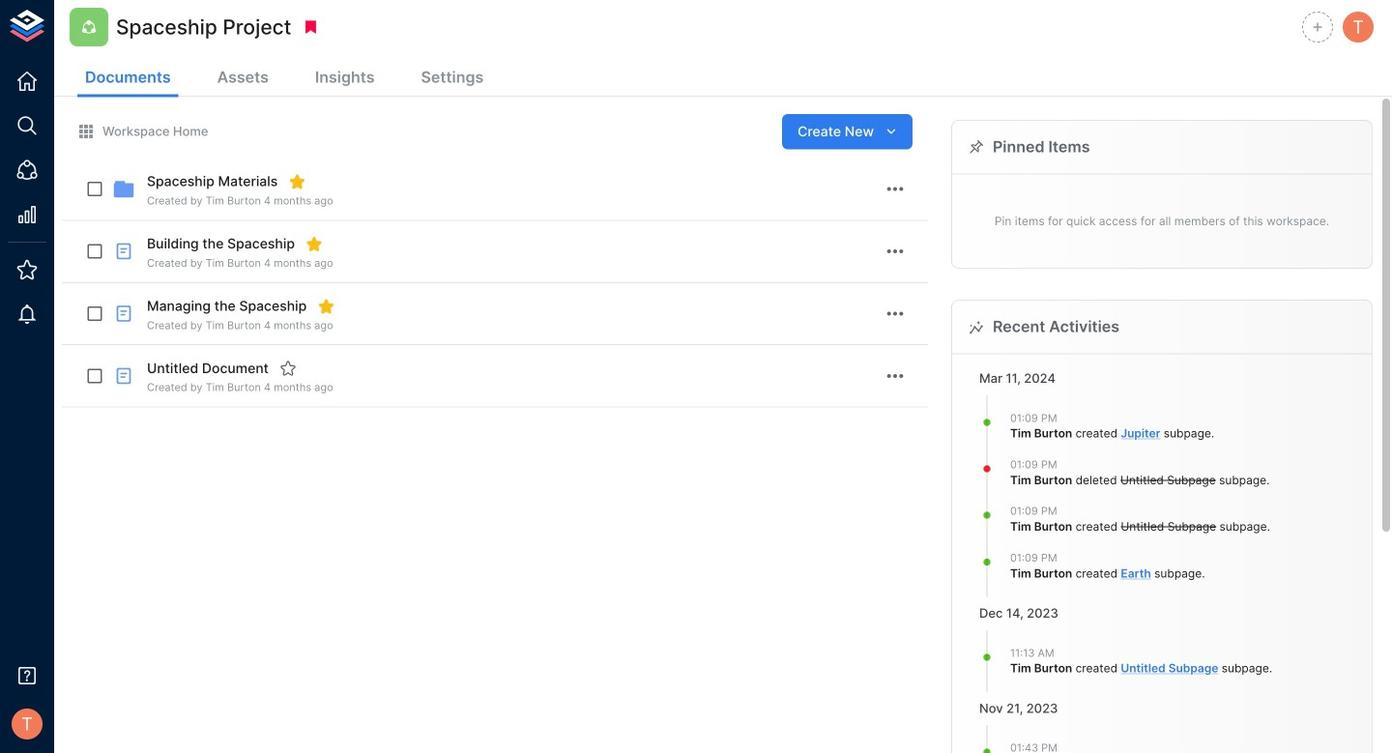 Task type: locate. For each thing, give the bounding box(es) containing it.
remove favorite image down remove favorite icon
[[317, 298, 335, 315]]

remove favorite image
[[306, 235, 323, 253]]

0 vertical spatial remove favorite image
[[288, 173, 306, 190]]

remove favorite image
[[288, 173, 306, 190], [317, 298, 335, 315]]

0 horizontal spatial remove favorite image
[[288, 173, 306, 190]]

favorite image
[[279, 360, 297, 377]]

remove favorite image up remove favorite icon
[[288, 173, 306, 190]]

1 horizontal spatial remove favorite image
[[317, 298, 335, 315]]

remove bookmark image
[[302, 18, 319, 36]]



Task type: vqa. For each thing, say whether or not it's contained in the screenshot.
topmost Remove Favorite image
yes



Task type: describe. For each thing, give the bounding box(es) containing it.
1 vertical spatial remove favorite image
[[317, 298, 335, 315]]



